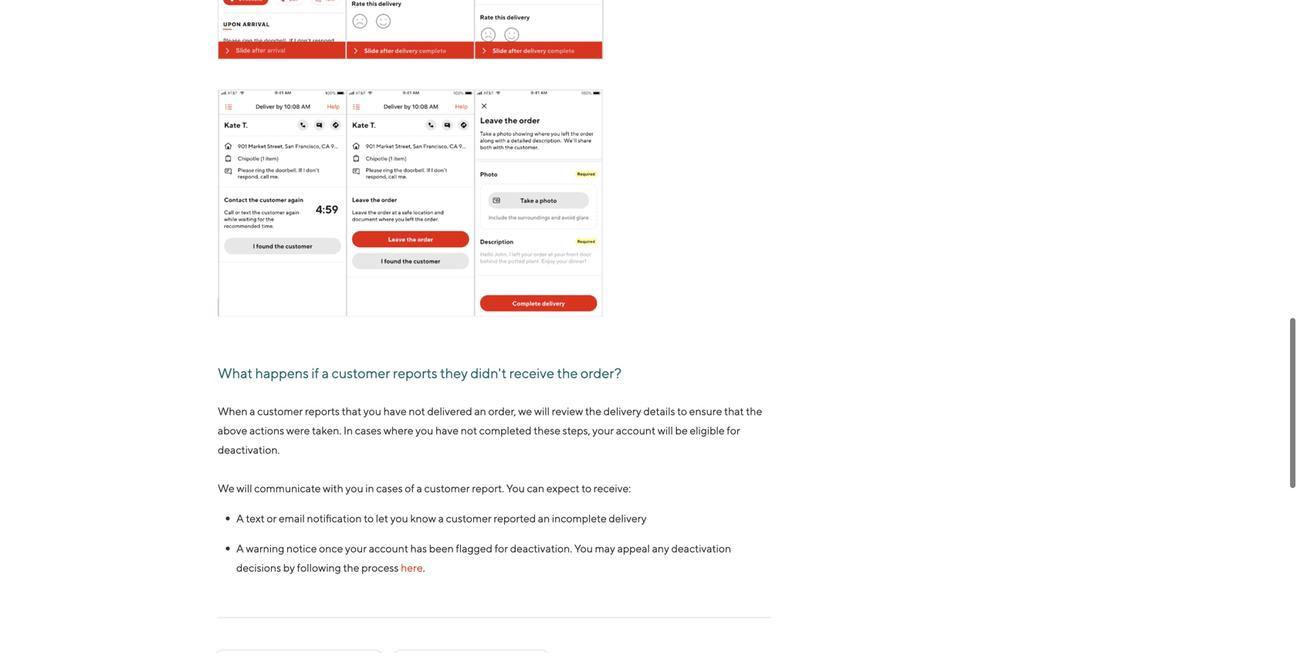 Task type: describe. For each thing, give the bounding box(es) containing it.
actions
[[249, 425, 284, 437]]

receive
[[509, 365, 554, 382]]

reports inside when a customer reports that you have not delivered an order, we will review the delivery details to ensure that the above actions were taken. in cases where you have not completed these steps, your account will be eligible for deactivation.
[[305, 405, 340, 418]]

details
[[643, 405, 675, 418]]

2 that from the left
[[724, 405, 744, 418]]

2 user-added image image from the top
[[218, 89, 604, 318]]

been
[[429, 543, 454, 555]]

.
[[423, 562, 425, 575]]

appeal
[[617, 543, 650, 555]]

1 horizontal spatial reports
[[393, 365, 438, 382]]

expect
[[546, 482, 580, 495]]

following
[[297, 562, 341, 575]]

what happens if a customer reports they didn't receive the order?
[[218, 365, 622, 382]]

or
[[267, 513, 277, 525]]

let
[[376, 513, 388, 525]]

where
[[383, 425, 413, 437]]

a right of on the bottom left
[[417, 482, 422, 495]]

customer right if
[[332, 365, 390, 382]]

you for report.
[[506, 482, 525, 495]]

a warning notice once your account has been flagged for deactivation. you may appeal any deactivation decisions by following the process
[[236, 543, 731, 575]]

were
[[286, 425, 310, 437]]

an inside when a customer reports that you have not delivered an order, we will review the delivery details to ensure that the above actions were taken. in cases where you have not completed these steps, your account will be eligible for deactivation.
[[474, 405, 486, 418]]

a right know
[[438, 513, 444, 525]]

we will communicate with you in cases of a customer report. you can expect to receive:
[[218, 482, 631, 495]]

0 horizontal spatial to
[[364, 513, 374, 525]]

decisions
[[236, 562, 281, 575]]

they
[[440, 365, 468, 382]]

customer up a text or email notification to let you know a customer reported an incomplete delivery
[[424, 482, 470, 495]]

if
[[311, 365, 319, 382]]

review
[[552, 405, 583, 418]]

a right if
[[322, 365, 329, 382]]

be
[[675, 425, 688, 437]]

a for a text or email notification to let you know a customer reported an incomplete delivery
[[236, 513, 244, 525]]

order?
[[581, 365, 622, 382]]

warning
[[246, 543, 284, 555]]

1 vertical spatial have
[[435, 425, 459, 437]]

eligible
[[690, 425, 725, 437]]

1 vertical spatial an
[[538, 513, 550, 525]]

communicate
[[254, 482, 321, 495]]

delivered
[[427, 405, 472, 418]]

when a customer reports that you have not delivered an order, we will review the delivery details to ensure that the above actions were taken. in cases where you have not completed these steps, your account will be eligible for deactivation.
[[218, 405, 762, 457]]

taken.
[[312, 425, 342, 437]]

the inside a warning notice once your account has been flagged for deactivation. you may appeal any deactivation decisions by following the process
[[343, 562, 359, 575]]

completed
[[479, 425, 532, 437]]

any
[[652, 543, 669, 555]]

text
[[246, 513, 265, 525]]

you right let
[[390, 513, 408, 525]]

email
[[279, 513, 305, 525]]

has
[[410, 543, 427, 555]]

a inside when a customer reports that you have not delivered an order, we will review the delivery details to ensure that the above actions were taken. in cases where you have not completed these steps, your account will be eligible for deactivation.
[[250, 405, 255, 418]]

deactivation. inside a warning notice once your account has been flagged for deactivation. you may appeal any deactivation decisions by following the process
[[510, 543, 572, 555]]

with
[[323, 482, 343, 495]]

account inside a warning notice once your account has been flagged for deactivation. you may appeal any deactivation decisions by following the process
[[369, 543, 408, 555]]

the right ensure at bottom right
[[746, 405, 762, 418]]

account inside when a customer reports that you have not delivered an order, we will review the delivery details to ensure that the above actions were taken. in cases where you have not completed these steps, your account will be eligible for deactivation.
[[616, 425, 656, 437]]

1 user-added image image from the top
[[218, 0, 604, 62]]

here
[[401, 562, 423, 575]]

by
[[283, 562, 295, 575]]



Task type: vqa. For each thing, say whether or not it's contained in the screenshot.
A text or email notification to let you know a customer reported an incomplete delivery
yes



Task type: locate. For each thing, give the bounding box(es) containing it.
1 vertical spatial will
[[658, 425, 673, 437]]

2 vertical spatial will
[[237, 482, 252, 495]]

1 horizontal spatial for
[[727, 425, 740, 437]]

0 horizontal spatial that
[[342, 405, 361, 418]]

for inside a warning notice once your account has been flagged for deactivation. you may appeal any deactivation decisions by following the process
[[495, 543, 508, 555]]

deactivation
[[671, 543, 731, 555]]

delivery inside when a customer reports that you have not delivered an order, we will review the delivery details to ensure that the above actions were taken. in cases where you have not completed these steps, your account will be eligible for deactivation.
[[604, 405, 641, 418]]

1 horizontal spatial to
[[582, 482, 592, 495]]

have up where
[[383, 405, 407, 418]]

in
[[344, 425, 353, 437]]

2 horizontal spatial will
[[658, 425, 673, 437]]

0 vertical spatial user-added image image
[[218, 0, 604, 62]]

1 vertical spatial reports
[[305, 405, 340, 418]]

delivery left details
[[604, 405, 641, 418]]

1 vertical spatial not
[[461, 425, 477, 437]]

customer inside when a customer reports that you have not delivered an order, we will review the delivery details to ensure that the above actions were taken. in cases where you have not completed these steps, your account will be eligible for deactivation.
[[257, 405, 303, 418]]

0 vertical spatial cases
[[355, 425, 381, 437]]

deactivation. inside when a customer reports that you have not delivered an order, we will review the delivery details to ensure that the above actions were taken. in cases where you have not completed these steps, your account will be eligible for deactivation.
[[218, 444, 280, 457]]

2 vertical spatial to
[[364, 513, 374, 525]]

above
[[218, 425, 247, 437]]

will
[[534, 405, 550, 418], [658, 425, 673, 437], [237, 482, 252, 495]]

cases
[[355, 425, 381, 437], [376, 482, 403, 495]]

to left let
[[364, 513, 374, 525]]

process
[[361, 562, 399, 575]]

to
[[677, 405, 687, 418], [582, 482, 592, 495], [364, 513, 374, 525]]

0 horizontal spatial for
[[495, 543, 508, 555]]

customer up actions
[[257, 405, 303, 418]]

an
[[474, 405, 486, 418], [538, 513, 550, 525]]

the
[[557, 365, 578, 382], [585, 405, 601, 418], [746, 405, 762, 418], [343, 562, 359, 575]]

you
[[363, 405, 381, 418], [415, 425, 433, 437], [345, 482, 363, 495], [390, 513, 408, 525]]

here link
[[401, 562, 423, 575]]

your inside when a customer reports that you have not delivered an order, we will review the delivery details to ensure that the above actions were taken. in cases where you have not completed these steps, your account will be eligible for deactivation.
[[592, 425, 614, 437]]

a inside a warning notice once your account has been flagged for deactivation. you may appeal any deactivation decisions by following the process
[[236, 543, 244, 555]]

delivery up appeal in the bottom of the page
[[609, 513, 647, 525]]

reports left they
[[393, 365, 438, 382]]

0 vertical spatial will
[[534, 405, 550, 418]]

1 vertical spatial for
[[495, 543, 508, 555]]

flagged
[[456, 543, 493, 555]]

a
[[236, 513, 244, 525], [236, 543, 244, 555]]

0 vertical spatial not
[[409, 405, 425, 418]]

1 horizontal spatial have
[[435, 425, 459, 437]]

when
[[218, 405, 248, 418]]

0 vertical spatial an
[[474, 405, 486, 418]]

know
[[410, 513, 436, 525]]

account up process
[[369, 543, 408, 555]]

deactivation.
[[218, 444, 280, 457], [510, 543, 572, 555]]

can
[[527, 482, 544, 495]]

0 horizontal spatial account
[[369, 543, 408, 555]]

0 horizontal spatial not
[[409, 405, 425, 418]]

0 vertical spatial for
[[727, 425, 740, 437]]

reported
[[494, 513, 536, 525]]

didn't
[[470, 365, 507, 382]]

1 horizontal spatial will
[[534, 405, 550, 418]]

what
[[218, 365, 253, 382]]

cases inside when a customer reports that you have not delivered an order, we will review the delivery details to ensure that the above actions were taken. in cases where you have not completed these steps, your account will be eligible for deactivation.
[[355, 425, 381, 437]]

report.
[[472, 482, 504, 495]]

you left in
[[345, 482, 363, 495]]

order,
[[488, 405, 516, 418]]

0 vertical spatial delivery
[[604, 405, 641, 418]]

1 vertical spatial a
[[236, 543, 244, 555]]

0 horizontal spatial an
[[474, 405, 486, 418]]

these
[[534, 425, 561, 437]]

of
[[405, 482, 415, 495]]

account
[[616, 425, 656, 437], [369, 543, 408, 555]]

1 horizontal spatial deactivation.
[[510, 543, 572, 555]]

a right when
[[250, 405, 255, 418]]

customer up flagged
[[446, 513, 492, 525]]

1 horizontal spatial account
[[616, 425, 656, 437]]

have
[[383, 405, 407, 418], [435, 425, 459, 437]]

0 vertical spatial have
[[383, 405, 407, 418]]

ensure
[[689, 405, 722, 418]]

you left can
[[506, 482, 525, 495]]

1 a from the top
[[236, 513, 244, 525]]

0 vertical spatial account
[[616, 425, 656, 437]]

we
[[518, 405, 532, 418]]

a for a warning notice once your account has been flagged for deactivation. you may appeal any deactivation decisions by following the process
[[236, 543, 244, 555]]

not up where
[[409, 405, 425, 418]]

0 horizontal spatial deactivation.
[[218, 444, 280, 457]]

an right reported
[[538, 513, 550, 525]]

1 vertical spatial user-added image image
[[218, 89, 604, 318]]

1 vertical spatial delivery
[[609, 513, 647, 525]]

to up be
[[677, 405, 687, 418]]

account down details
[[616, 425, 656, 437]]

0 vertical spatial a
[[236, 513, 244, 525]]

delivery
[[604, 405, 641, 418], [609, 513, 647, 525]]

1 horizontal spatial not
[[461, 425, 477, 437]]

that
[[342, 405, 361, 418], [724, 405, 744, 418]]

0 horizontal spatial have
[[383, 405, 407, 418]]

a left text
[[236, 513, 244, 525]]

0 vertical spatial to
[[677, 405, 687, 418]]

for inside when a customer reports that you have not delivered an order, we will review the delivery details to ensure that the above actions were taken. in cases where you have not completed these steps, your account will be eligible for deactivation.
[[727, 425, 740, 437]]

receive:
[[594, 482, 631, 495]]

you right where
[[415, 425, 433, 437]]

a text or email notification to let you know a customer reported an incomplete delivery
[[236, 513, 647, 525]]

you
[[506, 482, 525, 495], [574, 543, 593, 555]]

that up in
[[342, 405, 361, 418]]

here .
[[401, 562, 425, 575]]

a
[[322, 365, 329, 382], [250, 405, 255, 418], [417, 482, 422, 495], [438, 513, 444, 525]]

1 horizontal spatial an
[[538, 513, 550, 525]]

1 that from the left
[[342, 405, 361, 418]]

the left 'order?'
[[557, 365, 578, 382]]

2 horizontal spatial to
[[677, 405, 687, 418]]

steps,
[[563, 425, 590, 437]]

may
[[595, 543, 615, 555]]

your
[[592, 425, 614, 437], [345, 543, 367, 555]]

1 horizontal spatial you
[[574, 543, 593, 555]]

1 vertical spatial account
[[369, 543, 408, 555]]

that right ensure at bottom right
[[724, 405, 744, 418]]

an left order,
[[474, 405, 486, 418]]

your right 'steps,'
[[592, 425, 614, 437]]

for right flagged
[[495, 543, 508, 555]]

0 vertical spatial reports
[[393, 365, 438, 382]]

your right once
[[345, 543, 367, 555]]

have down delivered
[[435, 425, 459, 437]]

0 vertical spatial you
[[506, 482, 525, 495]]

1 vertical spatial to
[[582, 482, 592, 495]]

user-added image image
[[218, 0, 604, 62], [218, 89, 604, 318]]

0 vertical spatial your
[[592, 425, 614, 437]]

for right eligible
[[727, 425, 740, 437]]

the up 'steps,'
[[585, 405, 601, 418]]

incomplete
[[552, 513, 607, 525]]

reports
[[393, 365, 438, 382], [305, 405, 340, 418]]

happens
[[255, 365, 309, 382]]

deactivation. down reported
[[510, 543, 572, 555]]

0 horizontal spatial your
[[345, 543, 367, 555]]

not down delivered
[[461, 425, 477, 437]]

reports up taken.
[[305, 405, 340, 418]]

1 horizontal spatial your
[[592, 425, 614, 437]]

0 vertical spatial deactivation.
[[218, 444, 280, 457]]

1 vertical spatial deactivation.
[[510, 543, 572, 555]]

you inside a warning notice once your account has been flagged for deactivation. you may appeal any deactivation decisions by following the process
[[574, 543, 593, 555]]

0 horizontal spatial you
[[506, 482, 525, 495]]

to right expect
[[582, 482, 592, 495]]

0 horizontal spatial will
[[237, 482, 252, 495]]

notice
[[286, 543, 317, 555]]

to inside when a customer reports that you have not delivered an order, we will review the delivery details to ensure that the above actions were taken. in cases where you have not completed these steps, your account will be eligible for deactivation.
[[677, 405, 687, 418]]

customer
[[332, 365, 390, 382], [257, 405, 303, 418], [424, 482, 470, 495], [446, 513, 492, 525]]

the left process
[[343, 562, 359, 575]]

1 vertical spatial you
[[574, 543, 593, 555]]

deactivation. down the above
[[218, 444, 280, 457]]

not
[[409, 405, 425, 418], [461, 425, 477, 437]]

0 horizontal spatial reports
[[305, 405, 340, 418]]

once
[[319, 543, 343, 555]]

your inside a warning notice once your account has been flagged for deactivation. you may appeal any deactivation decisions by following the process
[[345, 543, 367, 555]]

1 vertical spatial your
[[345, 543, 367, 555]]

for
[[727, 425, 740, 437], [495, 543, 508, 555]]

2 a from the top
[[236, 543, 244, 555]]

we
[[218, 482, 235, 495]]

notification
[[307, 513, 362, 525]]

you for deactivation.
[[574, 543, 593, 555]]

you down what happens if a customer reports they didn't receive the order?
[[363, 405, 381, 418]]

you left may
[[574, 543, 593, 555]]

a left warning
[[236, 543, 244, 555]]

in
[[365, 482, 374, 495]]

1 vertical spatial cases
[[376, 482, 403, 495]]

1 horizontal spatial that
[[724, 405, 744, 418]]



